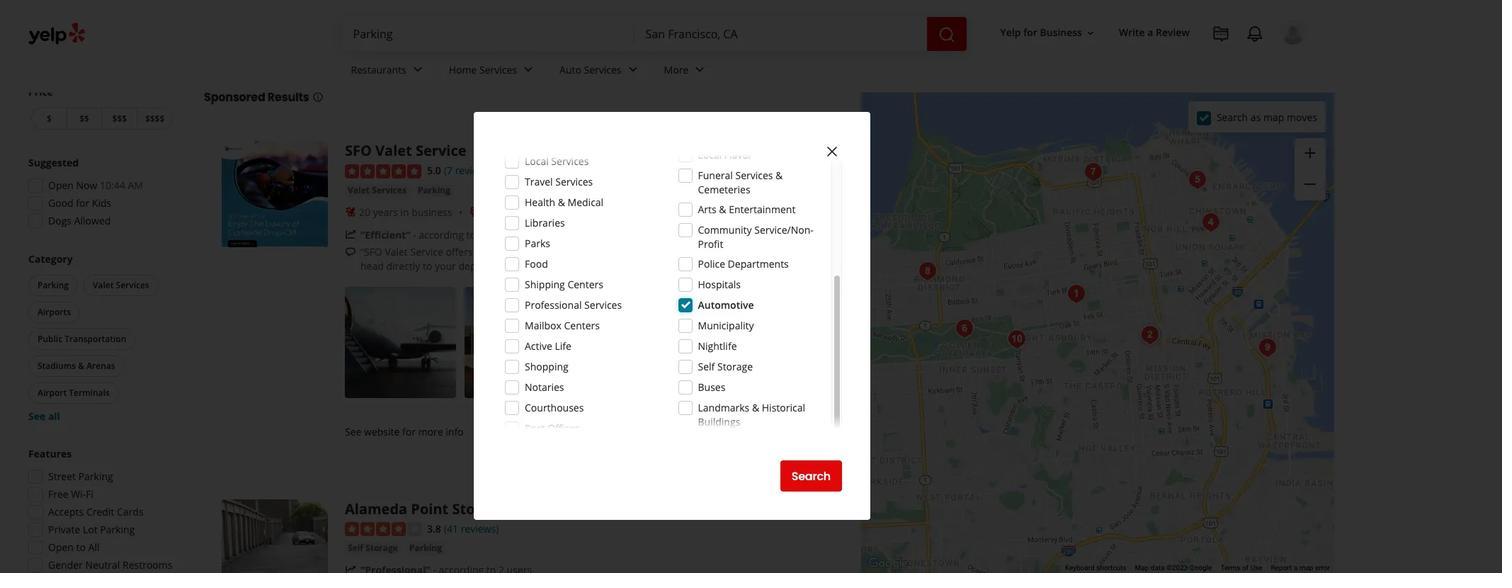 Task type: describe. For each thing, give the bounding box(es) containing it.
family-owned & operated
[[484, 205, 603, 219]]

home services
[[449, 63, 517, 76]]

municipality
[[698, 319, 754, 332]]

professional services
[[525, 298, 622, 312]]

see portfolio link
[[704, 287, 815, 398]]

services inside auto services link
[[584, 63, 622, 76]]

1 vertical spatial sfo
[[592, 245, 610, 258]]

services up health & medical
[[556, 175, 593, 188]]

search for search as map moves
[[1217, 110, 1248, 124]]

good for kids
[[48, 196, 111, 210]]

buildings
[[698, 415, 741, 429]]

open for open now 10:44 am
[[48, 179, 74, 192]]

gender neutral restrooms
[[48, 558, 173, 572]]

active life
[[525, 339, 572, 353]]

neutral
[[85, 558, 120, 572]]

keyboard shortcuts
[[1065, 564, 1127, 572]]

write a review link
[[1114, 20, 1196, 46]]

1 horizontal spatial storage
[[452, 499, 506, 518]]

local for local flavor
[[698, 148, 722, 162]]

stadiums
[[38, 360, 76, 372]]

(41
[[444, 522, 458, 535]]

"sfo valet service offers curbside valet parking at sfo international airport. check-in online, then head directly to your departing terminal. an sfo valet service representative will…"
[[361, 245, 810, 273]]

& right owned
[[551, 205, 558, 219]]

mailbox centers
[[525, 319, 600, 332]]

parking link for point
[[407, 541, 445, 556]]

alameda point storage
[[345, 499, 506, 518]]

map
[[1135, 564, 1149, 572]]

private
[[48, 523, 80, 536]]

centers for mailbox centers
[[564, 319, 600, 332]]

parking down cards
[[100, 523, 135, 536]]

0 horizontal spatial to
[[76, 541, 86, 554]]

parking
[[543, 245, 577, 258]]

offices
[[548, 422, 580, 435]]

1860 el camino real
[[735, 141, 815, 153]]

fi
[[86, 487, 94, 501]]

departing
[[459, 259, 503, 273]]

0 horizontal spatial valet services button
[[84, 275, 158, 296]]

google image
[[865, 555, 912, 573]]

accepts credit cards
[[48, 505, 144, 519]]

keyboard
[[1065, 564, 1095, 572]]

$ button
[[31, 108, 66, 130]]

parking right best
[[299, 50, 365, 74]]

airport.
[[675, 245, 710, 258]]

1
[[479, 228, 484, 241]]

0 vertical spatial valet services button
[[345, 183, 409, 197]]

kezar parking lot image
[[1003, 325, 1031, 354]]

cards
[[117, 505, 144, 519]]

parks
[[525, 237, 550, 250]]

& inside funeral services & cemeteries
[[776, 169, 783, 182]]

free wi-fi
[[48, 487, 94, 501]]

north beach parking garage image
[[1184, 166, 1212, 194]]

reviews) for sfo valet service
[[455, 164, 493, 177]]

police departments
[[698, 257, 789, 271]]

10
[[239, 50, 256, 74]]

services up travel services
[[551, 154, 589, 168]]

storage inside button
[[366, 542, 398, 554]]

profit
[[698, 237, 724, 251]]

valet services for the topmost valet services button
[[348, 184, 407, 196]]

1 horizontal spatial sfo
[[565, 259, 583, 273]]

check-
[[712, 245, 743, 258]]

california
[[540, 50, 624, 74]]

community service/non- profit
[[698, 223, 814, 251]]

(41 reviews)
[[444, 522, 499, 535]]

libraries
[[525, 216, 565, 230]]

sutter stockton garage image
[[1197, 208, 1226, 237]]

& for stadiums & arenas
[[78, 360, 84, 372]]

operated
[[561, 205, 603, 219]]

credit
[[86, 505, 114, 519]]

local for local services
[[525, 154, 549, 168]]

airports
[[38, 306, 71, 318]]

yelp for business
[[1001, 26, 1082, 39]]

transportation
[[65, 333, 126, 345]]

see all button
[[28, 409, 60, 423]]

3.8 link
[[427, 520, 441, 536]]

user
[[487, 228, 507, 241]]

hospitals
[[698, 278, 741, 291]]

yelp for business button
[[995, 20, 1102, 46]]

20
[[359, 205, 371, 219]]

write
[[1119, 26, 1145, 39]]

storage inside search dialog
[[718, 360, 753, 373]]

gender
[[48, 558, 83, 572]]

16 chevron down v2 image
[[1085, 27, 1097, 39]]

valet down at
[[586, 259, 609, 273]]

local services
[[525, 154, 589, 168]]

terminal.
[[506, 259, 548, 273]]

shipping
[[525, 278, 565, 291]]

0 horizontal spatial 16 info v2 image
[[312, 91, 323, 103]]

see for see website for more info
[[345, 425, 362, 438]]

alameda point storage image
[[222, 499, 328, 573]]

& for landmarks & historical buildings
[[752, 401, 760, 414]]

see website for more info
[[345, 425, 464, 438]]

owned
[[517, 205, 548, 219]]

active
[[525, 339, 552, 353]]

family-
[[484, 205, 517, 219]]

zoom out image
[[1302, 176, 1319, 193]]

restaurants
[[351, 63, 406, 76]]

stadiums & arenas button
[[28, 356, 124, 377]]

real
[[798, 141, 815, 153]]

dogs allowed
[[48, 214, 111, 227]]

features
[[28, 447, 72, 460]]

parking down 5.0
[[418, 184, 451, 196]]

airport terminals
[[38, 387, 110, 399]]

buses
[[698, 380, 726, 394]]

self inside button
[[348, 542, 363, 554]]

offers
[[446, 245, 473, 258]]

search for search
[[792, 468, 831, 484]]

price group
[[28, 85, 176, 132]]

search button
[[780, 460, 842, 492]]

view website link
[[714, 416, 815, 447]]

all
[[48, 409, 60, 423]]

wi-
[[71, 487, 86, 501]]

auto services link
[[548, 51, 653, 92]]

3.8 star rating image
[[345, 522, 422, 537]]

-
[[413, 228, 416, 241]]

valet up directly
[[385, 245, 408, 258]]

moves
[[1287, 110, 1318, 124]]

automotive
[[698, 298, 754, 312]]

sponsored
[[204, 89, 265, 106]]

valet
[[518, 245, 540, 258]]

yelp
[[1001, 26, 1021, 39]]

auto services
[[560, 63, 622, 76]]

0 horizontal spatial sfo
[[345, 141, 372, 160]]

$$$
[[112, 113, 127, 125]]

notifications image
[[1247, 26, 1264, 43]]



Task type: vqa. For each thing, say whether or not it's contained in the screenshot.
24 useful v2 image corresponding to Connie R.
no



Task type: locate. For each thing, give the bounding box(es) containing it.
valet services up transportation
[[93, 279, 149, 291]]

0 vertical spatial sfo
[[345, 141, 372, 160]]

2 horizontal spatial storage
[[718, 360, 753, 373]]

services inside funeral services & cemeteries
[[736, 169, 773, 182]]

group containing suggested
[[24, 156, 176, 232]]

sfo down at
[[565, 259, 583, 273]]

1 vertical spatial see
[[28, 409, 46, 423]]

2 24 chevron down v2 image from the left
[[692, 61, 709, 78]]

a right report
[[1294, 564, 1298, 572]]

open down private
[[48, 541, 74, 554]]

16 info v2 image
[[822, 59, 833, 70], [312, 91, 323, 103]]

see down "municipality"
[[730, 335, 747, 349]]

1 vertical spatial open
[[48, 541, 74, 554]]

1 vertical spatial valet services button
[[84, 275, 158, 296]]

see
[[730, 335, 747, 349], [28, 409, 46, 423], [345, 425, 362, 438]]

$$ button
[[66, 108, 102, 130]]

0 vertical spatial 16 trending v2 image
[[345, 229, 356, 240]]

& left arenas
[[78, 360, 84, 372]]

business categories element
[[340, 51, 1306, 92]]

valet up 5 star rating 'image'
[[376, 141, 412, 160]]

24 chevron down v2 image for more
[[692, 61, 709, 78]]

parking down 3.8
[[409, 542, 442, 554]]

self storage down nightlife
[[698, 360, 753, 373]]

0 horizontal spatial a
[[1148, 26, 1154, 39]]

1 vertical spatial a
[[1294, 564, 1298, 572]]

terms of use link
[[1221, 564, 1263, 572]]

parking up fi
[[78, 470, 113, 483]]

24 chevron down v2 image for auto services
[[625, 61, 642, 78]]

1 vertical spatial storage
[[452, 499, 506, 518]]

1 vertical spatial more
[[418, 425, 443, 438]]

terminals
[[69, 387, 110, 399]]

0 horizontal spatial more
[[418, 425, 443, 438]]

0 vertical spatial centers
[[568, 278, 603, 291]]

2 horizontal spatial sfo
[[592, 245, 610, 258]]

info
[[446, 425, 464, 438]]

valet services link
[[345, 183, 409, 197]]

suggested
[[28, 156, 79, 169]]

local
[[698, 148, 722, 162], [525, 154, 549, 168]]

1 vertical spatial parking link
[[407, 541, 445, 556]]

1 vertical spatial 16 trending v2 image
[[345, 565, 356, 573]]

self storage button
[[345, 541, 401, 556]]

& right arts
[[719, 203, 727, 216]]

1 horizontal spatial self storage
[[698, 360, 753, 373]]

5 star rating image
[[345, 164, 422, 178]]

restrooms
[[123, 558, 173, 572]]

2 vertical spatial sfo
[[565, 259, 583, 273]]

16 speech v2 image
[[345, 247, 356, 258]]

a for report
[[1294, 564, 1298, 572]]

1 vertical spatial search
[[792, 468, 831, 484]]

None search field
[[342, 17, 970, 51]]

1 vertical spatial map
[[1300, 564, 1314, 572]]

valet services button up transportation
[[84, 275, 158, 296]]

0 vertical spatial see
[[730, 335, 747, 349]]

24 chevron down v2 image
[[409, 61, 426, 78], [625, 61, 642, 78]]

1 horizontal spatial 24 chevron down v2 image
[[692, 61, 709, 78]]

self storage down 3.8 star rating image
[[348, 542, 398, 554]]

mailbox
[[525, 319, 562, 332]]

allowed
[[74, 214, 111, 227]]

error
[[1315, 564, 1330, 572]]

for for kids
[[76, 196, 89, 210]]

16 family owned v2 image
[[470, 206, 481, 218]]

(7 reviews) link
[[444, 162, 493, 178]]

search left as
[[1217, 110, 1248, 124]]

5.0 link
[[427, 162, 441, 178]]

valet services
[[348, 184, 407, 196], [93, 279, 149, 291]]

parking button down 5.0
[[415, 183, 453, 197]]

0 horizontal spatial see
[[28, 409, 46, 423]]

directly
[[386, 259, 420, 273]]

close image
[[824, 143, 841, 160]]

24 chevron down v2 image inside home services link
[[520, 61, 537, 78]]

parking link
[[415, 183, 453, 197], [407, 541, 445, 556]]

1 24 chevron down v2 image from the left
[[520, 61, 537, 78]]

2 vertical spatial for
[[402, 425, 416, 438]]

zoom in image
[[1302, 144, 1319, 161]]

view
[[727, 423, 754, 439]]

service down "efficient" - according to 1 user
[[410, 245, 443, 258]]

public transportation
[[38, 333, 126, 345]]

years
[[373, 205, 398, 219]]

2 24 chevron down v2 image from the left
[[625, 61, 642, 78]]

sfo up 5 star rating 'image'
[[345, 141, 372, 160]]

according
[[419, 228, 464, 241]]

2 vertical spatial parking button
[[407, 541, 445, 556]]

parking link down 3.8
[[407, 541, 445, 556]]

francisco,
[[449, 50, 536, 74]]

centers down the "professional services"
[[564, 319, 600, 332]]

3.8
[[427, 522, 441, 535]]

elif parking image
[[1136, 321, 1165, 349]]

search down the website
[[792, 468, 831, 484]]

0 vertical spatial reviews)
[[455, 164, 493, 177]]

free
[[48, 487, 68, 501]]

1 horizontal spatial local
[[698, 148, 722, 162]]

0 horizontal spatial storage
[[366, 542, 398, 554]]

community
[[698, 223, 752, 237]]

1 horizontal spatial for
[[402, 425, 416, 438]]

open
[[48, 179, 74, 192], [48, 541, 74, 554]]

1 vertical spatial in
[[743, 245, 752, 258]]

camino
[[766, 141, 796, 153]]

an
[[550, 259, 563, 273]]

0 horizontal spatial local
[[525, 154, 549, 168]]

24 chevron down v2 image inside restaurants link
[[409, 61, 426, 78]]

good
[[48, 196, 73, 210]]

services up transportation
[[116, 279, 149, 291]]

1 horizontal spatial 24 chevron down v2 image
[[625, 61, 642, 78]]

near
[[369, 50, 410, 74]]

for
[[1024, 26, 1038, 39], [76, 196, 89, 210], [402, 425, 416, 438]]

storage down nightlife
[[718, 360, 753, 373]]

1 16 trending v2 image from the top
[[345, 229, 356, 240]]

0 vertical spatial more
[[746, 259, 772, 273]]

services down 'shipping centers'
[[585, 298, 622, 312]]

local up the funeral
[[698, 148, 722, 162]]

0 horizontal spatial in
[[401, 205, 409, 219]]

map region
[[745, 63, 1470, 573]]

0 vertical spatial valet services
[[348, 184, 407, 196]]

open for open to all
[[48, 541, 74, 554]]

service down "international"
[[612, 259, 644, 273]]

valet up 20
[[348, 184, 370, 196]]

"sfo
[[361, 245, 382, 258]]

0 vertical spatial to
[[466, 228, 476, 241]]

health & medical
[[525, 196, 604, 209]]

2 horizontal spatial for
[[1024, 26, 1038, 39]]

a for write
[[1148, 26, 1154, 39]]

& for arts & entertainment
[[719, 203, 727, 216]]

parking button for sfo valet service
[[415, 183, 453, 197]]

portfolio
[[749, 335, 789, 349]]

parking at the exchange image
[[1254, 334, 1282, 362]]

sfo right at
[[592, 245, 610, 258]]

top 10 best parking near san francisco, california
[[204, 50, 624, 74]]

& inside landmarks & historical buildings
[[752, 401, 760, 414]]

to left 1
[[466, 228, 476, 241]]

1 vertical spatial centers
[[564, 319, 600, 332]]

valet services down 5 star rating 'image'
[[348, 184, 407, 196]]

1860
[[735, 141, 754, 153]]

0 vertical spatial in
[[401, 205, 409, 219]]

in right the years
[[401, 205, 409, 219]]

local up travel
[[525, 154, 549, 168]]

2 open from the top
[[48, 541, 74, 554]]

home services link
[[438, 51, 548, 92]]

16 trending v2 image down self storage link
[[345, 565, 356, 573]]

international
[[612, 245, 672, 258]]

2 horizontal spatial to
[[466, 228, 476, 241]]

1 vertical spatial to
[[423, 259, 432, 273]]

1 vertical spatial reviews)
[[461, 522, 499, 535]]

open now 10:44 am
[[48, 179, 143, 192]]

more link
[[653, 51, 720, 92]]

0 vertical spatial storage
[[718, 360, 753, 373]]

medical
[[568, 196, 604, 209]]

for right yelp
[[1024, 26, 1038, 39]]

in inside "sfo valet service offers curbside valet parking at sfo international airport. check-in online, then head directly to your departing terminal. an sfo valet service representative will…"
[[743, 245, 752, 258]]

services inside home services link
[[480, 63, 517, 76]]

group containing features
[[24, 447, 176, 573]]

self storage
[[698, 360, 753, 373], [348, 542, 398, 554]]

& up view website
[[752, 401, 760, 414]]

open up good
[[48, 179, 74, 192]]

10:44
[[100, 179, 125, 192]]

group
[[1295, 138, 1326, 200], [24, 156, 176, 232], [26, 252, 176, 424], [24, 447, 176, 573]]

2 horizontal spatial see
[[730, 335, 747, 349]]

service
[[416, 141, 466, 160], [410, 245, 443, 258], [612, 259, 644, 273]]

0 horizontal spatial self
[[348, 542, 363, 554]]

services down 5 star rating 'image'
[[372, 184, 407, 196]]

& down camino
[[776, 169, 783, 182]]

"efficient" - according to 1 user
[[361, 228, 507, 241]]

valet services button down 5 star rating 'image'
[[345, 183, 409, 197]]

1 open from the top
[[48, 179, 74, 192]]

1 vertical spatial valet services
[[93, 279, 149, 291]]

1 24 chevron down v2 image from the left
[[409, 61, 426, 78]]

landmarks & historical buildings
[[698, 401, 805, 429]]

2 16 trending v2 image from the top
[[345, 565, 356, 573]]

1 vertical spatial self storage
[[348, 542, 398, 554]]

parking button
[[415, 183, 453, 197], [28, 275, 78, 296], [407, 541, 445, 556]]

for for business
[[1024, 26, 1038, 39]]

2 vertical spatial storage
[[366, 542, 398, 554]]

parking
[[299, 50, 365, 74], [418, 184, 451, 196], [38, 279, 69, 291], [78, 470, 113, 483], [100, 523, 135, 536], [409, 542, 442, 554]]

0 vertical spatial search
[[1217, 110, 1248, 124]]

1 vertical spatial for
[[76, 196, 89, 210]]

1 horizontal spatial map
[[1300, 564, 1314, 572]]

results
[[268, 89, 309, 106]]

self down 3.8 star rating image
[[348, 542, 363, 554]]

self up buses on the left of page
[[698, 360, 715, 373]]

1 horizontal spatial search
[[1217, 110, 1248, 124]]

see left website
[[345, 425, 362, 438]]

search inside button
[[792, 468, 831, 484]]

top
[[204, 50, 236, 74]]

0 vertical spatial for
[[1024, 26, 1038, 39]]

services right home
[[480, 63, 517, 76]]

0 vertical spatial self storage
[[698, 360, 753, 373]]

1 vertical spatial parking button
[[28, 275, 78, 296]]

24 chevron down v2 image for home services
[[520, 61, 537, 78]]

alamo square parking image
[[1063, 280, 1091, 308]]

0 vertical spatial 16 info v2 image
[[822, 59, 833, 70]]

0 vertical spatial open
[[48, 179, 74, 192]]

1 vertical spatial self
[[348, 542, 363, 554]]

1 horizontal spatial see
[[345, 425, 362, 438]]

landmarks
[[698, 401, 750, 414]]

valet up transportation
[[93, 279, 114, 291]]

departments
[[728, 257, 789, 271]]

0 horizontal spatial 24 chevron down v2 image
[[520, 61, 537, 78]]

private lot parking
[[48, 523, 135, 536]]

geary mall garage image
[[914, 257, 942, 285]]

1 horizontal spatial self
[[698, 360, 715, 373]]

centers for shipping centers
[[568, 278, 603, 291]]

for up the dogs allowed
[[76, 196, 89, 210]]

0 horizontal spatial for
[[76, 196, 89, 210]]

map left error in the bottom of the page
[[1300, 564, 1314, 572]]

parking link down 5.0
[[415, 183, 453, 197]]

service/non-
[[755, 223, 814, 237]]

2 vertical spatial service
[[612, 259, 644, 273]]

0 vertical spatial parking link
[[415, 183, 453, 197]]

to inside "sfo valet service offers curbside valet parking at sfo international airport. check-in online, then head directly to your departing terminal. an sfo valet service representative will…"
[[423, 259, 432, 273]]

self storage inside search dialog
[[698, 360, 753, 373]]

professional
[[525, 298, 582, 312]]

services inside valet services link
[[372, 184, 407, 196]]

projects image
[[1213, 26, 1230, 43]]

20 years in business
[[359, 205, 452, 219]]

1 horizontal spatial valet services button
[[345, 183, 409, 197]]

post
[[525, 422, 545, 435]]

health
[[525, 196, 555, 209]]

service for "sfo valet service offers curbside valet parking at sfo international airport. check-in online, then head directly to your departing terminal. an sfo valet service representative will…"
[[410, 245, 443, 258]]

24 chevron down v2 image for restaurants
[[409, 61, 426, 78]]

service up 5.0 link
[[416, 141, 466, 160]]

1 vertical spatial 16 info v2 image
[[312, 91, 323, 103]]

public
[[38, 333, 62, 345]]

more left info
[[418, 425, 443, 438]]

for right website
[[402, 425, 416, 438]]

1 horizontal spatial a
[[1294, 564, 1298, 572]]

24 chevron down v2 image inside auto services link
[[625, 61, 642, 78]]

2 vertical spatial see
[[345, 425, 362, 438]]

see for see portfolio
[[730, 335, 747, 349]]

group containing category
[[26, 252, 176, 424]]

1 vertical spatial service
[[410, 245, 443, 258]]

1 horizontal spatial more
[[746, 259, 772, 273]]

music concourse parking image
[[951, 315, 979, 343]]

2 vertical spatial to
[[76, 541, 86, 554]]

map
[[1264, 110, 1285, 124], [1300, 564, 1314, 572]]

map for moves
[[1264, 110, 1285, 124]]

user actions element
[[989, 18, 1326, 105]]

to left your
[[423, 259, 432, 273]]

airport terminals button
[[28, 383, 119, 404]]

1 horizontal spatial to
[[423, 259, 432, 273]]

24 chevron down v2 image
[[520, 61, 537, 78], [692, 61, 709, 78]]

then
[[788, 245, 810, 258]]

search image
[[938, 26, 955, 43]]

24 chevron down v2 image inside more link
[[692, 61, 709, 78]]

stadiums & arenas
[[38, 360, 115, 372]]

lombard street garage image
[[1080, 158, 1108, 186]]

self storage inside button
[[348, 542, 398, 554]]

reviews) inside "link"
[[461, 522, 499, 535]]

16 trending v2 image up 16 speech v2 icon
[[345, 229, 356, 240]]

for inside button
[[1024, 26, 1038, 39]]

more
[[664, 63, 689, 76]]

alameda point storage link
[[345, 499, 506, 518]]

1 horizontal spatial 16 info v2 image
[[822, 59, 833, 70]]

24 chevron down v2 image left auto
[[520, 61, 537, 78]]

24 chevron down v2 image right more
[[692, 61, 709, 78]]

more link
[[746, 259, 772, 273]]

a right 'write'
[[1148, 26, 1154, 39]]

representative
[[647, 259, 714, 273]]

service for sfo valet service
[[416, 141, 466, 160]]

see for see all
[[28, 409, 46, 423]]

& down travel services
[[558, 196, 565, 209]]

0 vertical spatial self
[[698, 360, 715, 373]]

0 horizontal spatial 24 chevron down v2 image
[[409, 61, 426, 78]]

street
[[48, 470, 76, 483]]

16 years in business v2 image
[[345, 206, 356, 218]]

search dialog
[[0, 0, 1503, 573]]

nightlife
[[698, 339, 737, 353]]

0 horizontal spatial valet services
[[93, 279, 149, 291]]

map for error
[[1300, 564, 1314, 572]]

parking down category
[[38, 279, 69, 291]]

storage down 3.8 star rating image
[[366, 542, 398, 554]]

0 vertical spatial map
[[1264, 110, 1285, 124]]

a
[[1148, 26, 1154, 39], [1294, 564, 1298, 572]]

dogs
[[48, 214, 72, 227]]

parking button for alameda point storage
[[407, 541, 445, 556]]

24 chevron down v2 image right the auto services
[[625, 61, 642, 78]]

parking button up the "airports"
[[28, 275, 78, 296]]

self inside search dialog
[[698, 360, 715, 373]]

in up more link
[[743, 245, 752, 258]]

to left 'all' on the bottom
[[76, 541, 86, 554]]

0 horizontal spatial search
[[792, 468, 831, 484]]

map right as
[[1264, 110, 1285, 124]]

0 vertical spatial a
[[1148, 26, 1154, 39]]

0 horizontal spatial map
[[1264, 110, 1285, 124]]

reviews) for alameda point storage
[[461, 522, 499, 535]]

centers up the "professional services"
[[568, 278, 603, 291]]

0 horizontal spatial self storage
[[348, 542, 398, 554]]

point
[[411, 499, 449, 518]]

parking link for valet
[[415, 183, 453, 197]]

1 horizontal spatial in
[[743, 245, 752, 258]]

elif parking image
[[1136, 321, 1165, 349]]

reviews) right (7
[[455, 164, 493, 177]]

reviews) right (41
[[461, 522, 499, 535]]

16 trending v2 image
[[345, 229, 356, 240], [345, 565, 356, 573]]

valet services for leftmost valet services button
[[93, 279, 149, 291]]

1 horizontal spatial valet services
[[348, 184, 407, 196]]

more down online,
[[746, 259, 772, 273]]

parking button down 3.8
[[407, 541, 445, 556]]

storage up (41 reviews) "link" on the bottom left of the page
[[452, 499, 506, 518]]

website
[[757, 423, 802, 439]]

keyboard shortcuts button
[[1065, 563, 1127, 573]]

services down flavor
[[736, 169, 773, 182]]

food
[[525, 257, 548, 271]]

sfo valet service image
[[222, 141, 328, 247]]

report
[[1271, 564, 1292, 572]]

0 vertical spatial parking button
[[415, 183, 453, 197]]

see left all
[[28, 409, 46, 423]]

24 chevron down v2 image right restaurants
[[409, 61, 426, 78]]

your
[[435, 259, 456, 273]]

0 vertical spatial service
[[416, 141, 466, 160]]

services right auto
[[584, 63, 622, 76]]

sfo valet service link
[[345, 141, 466, 160]]

& for health & medical
[[558, 196, 565, 209]]

& inside button
[[78, 360, 84, 372]]



